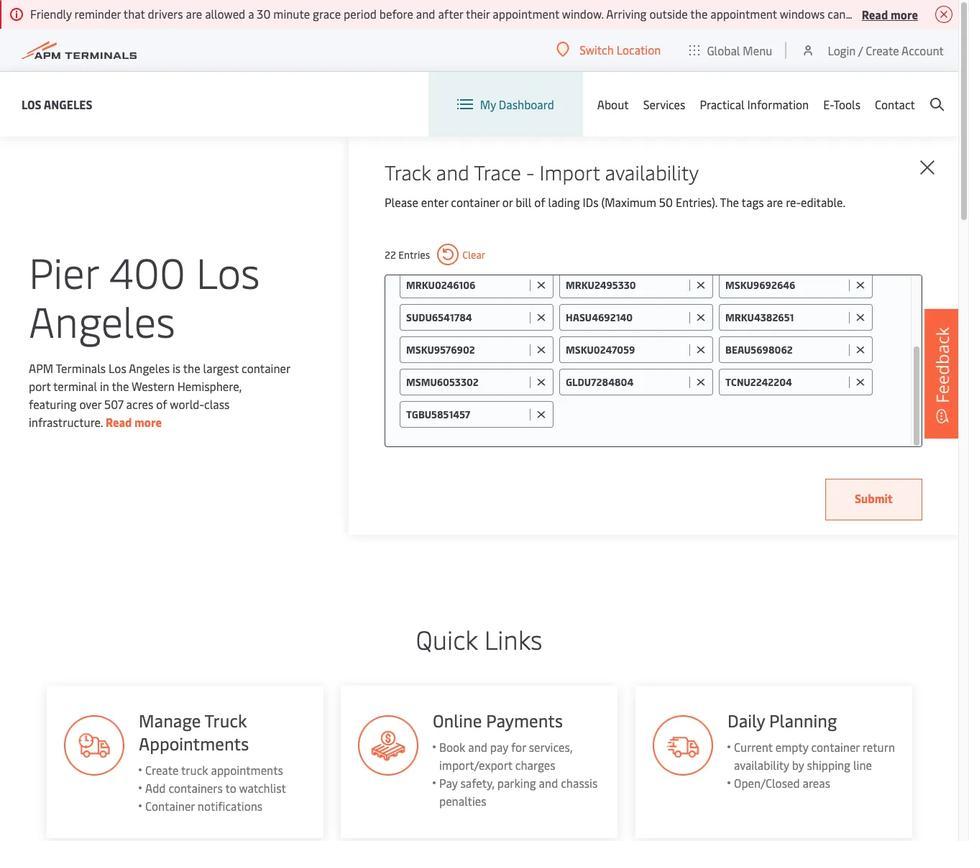 Task type: vqa. For each thing, say whether or not it's contained in the screenshot.
TYPE OR PASTE YOUR IDS HERE "text field"
yes



Task type: locate. For each thing, give the bounding box(es) containing it.
services,
[[529, 740, 573, 755]]

the right is
[[183, 360, 201, 376]]

switch
[[580, 42, 614, 58]]

0 horizontal spatial read
[[106, 414, 132, 430]]

read for read more button
[[862, 6, 889, 22]]

the
[[183, 360, 201, 376], [112, 378, 129, 394]]

tools
[[834, 96, 861, 112]]

Entered ID text field
[[726, 311, 846, 324], [566, 343, 686, 357], [407, 376, 527, 389], [407, 408, 527, 422]]

pay
[[440, 776, 458, 791]]

angeles for terminals
[[129, 360, 170, 376]]

services
[[644, 96, 686, 112]]

22 entries
[[385, 248, 430, 262]]

1 horizontal spatial los
[[109, 360, 126, 376]]

1 vertical spatial read
[[106, 414, 132, 430]]

class
[[204, 396, 230, 412]]

more
[[891, 6, 919, 22], [135, 414, 162, 430]]

read inside button
[[862, 6, 889, 22]]

over
[[79, 396, 102, 412]]

login / create account
[[828, 42, 945, 58]]

read more
[[862, 6, 919, 22], [106, 414, 162, 430]]

2 horizontal spatial container
[[812, 740, 860, 755]]

of inside apm terminals los angeles is the largest container port terminal in the western hemisphere, featuring over 507 acres of world-class infrastructure.
[[156, 396, 167, 412]]

0 horizontal spatial los
[[22, 96, 41, 112]]

0 vertical spatial los
[[22, 96, 41, 112]]

global menu button
[[676, 28, 787, 72]]

0 horizontal spatial of
[[156, 396, 167, 412]]

0 vertical spatial read
[[862, 6, 889, 22]]

switch location
[[580, 42, 661, 58]]

areas
[[803, 776, 831, 791]]

1 horizontal spatial read more
[[862, 6, 919, 22]]

2 vertical spatial container
[[812, 740, 860, 755]]

western
[[132, 378, 175, 394]]

payments
[[487, 709, 563, 732]]

more down acres
[[135, 414, 162, 430]]

parking
[[498, 776, 537, 791]]

appointments
[[138, 732, 248, 755]]

1 horizontal spatial availability
[[735, 758, 790, 773]]

practical information
[[700, 96, 810, 112]]

of down the western
[[156, 396, 167, 412]]

22
[[385, 248, 396, 262]]

0 horizontal spatial create
[[145, 763, 178, 778]]

submit button
[[826, 479, 923, 521]]

safety,
[[461, 776, 495, 791]]

line
[[854, 758, 873, 773]]

by
[[793, 758, 805, 773]]

availability
[[605, 158, 699, 186], [735, 758, 790, 773]]

more left the close alert icon
[[891, 6, 919, 22]]

2 vertical spatial angeles
[[129, 360, 170, 376]]

1 horizontal spatial create
[[866, 42, 900, 58]]

1 horizontal spatial container
[[451, 194, 500, 210]]

enter
[[421, 194, 449, 210]]

and up enter
[[436, 158, 470, 186]]

please enter container or bill of lading ids (maximum 50 entries). the tags are re-editable.
[[385, 194, 846, 210]]

online
[[433, 709, 482, 732]]

1 horizontal spatial of
[[535, 194, 546, 210]]

read for read more link in the left of the page
[[106, 414, 132, 430]]

availability up the open/closed
[[735, 758, 790, 773]]

0 horizontal spatial the
[[112, 378, 129, 394]]

container right largest at the top left
[[242, 360, 290, 376]]

apm terminals los angeles is the largest container port terminal in the western hemisphere, featuring over 507 acres of world-class infrastructure.
[[29, 360, 290, 430]]

submit
[[855, 491, 894, 507]]

empty
[[776, 740, 809, 755]]

los inside pier 400 los angeles
[[196, 243, 260, 300]]

world-
[[170, 396, 204, 412]]

1 vertical spatial the
[[112, 378, 129, 394]]

0 vertical spatial of
[[535, 194, 546, 210]]

is
[[173, 360, 181, 376]]

current
[[735, 740, 773, 755]]

tags
[[742, 194, 765, 210]]

container
[[451, 194, 500, 210], [242, 360, 290, 376], [812, 740, 860, 755]]

1 vertical spatial and
[[469, 740, 488, 755]]

track and trace - import availability
[[385, 158, 699, 186]]

create up add at the bottom left of the page
[[145, 763, 178, 778]]

penalties
[[440, 794, 487, 809]]

angeles
[[44, 96, 92, 112], [29, 292, 175, 349], [129, 360, 170, 376]]

and up import/export
[[469, 740, 488, 755]]

the
[[721, 194, 740, 210]]

0 vertical spatial more
[[891, 6, 919, 22]]

orange club loyalty program - 56 image
[[653, 716, 714, 776]]

more inside read more button
[[891, 6, 919, 22]]

los inside apm terminals los angeles is the largest container port terminal in the western hemisphere, featuring over 507 acres of world-class infrastructure.
[[109, 360, 126, 376]]

of
[[535, 194, 546, 210], [156, 396, 167, 412]]

0 vertical spatial read more
[[862, 6, 919, 22]]

entries).
[[676, 194, 718, 210]]

entries
[[399, 248, 430, 262]]

2 vertical spatial and
[[539, 776, 559, 791]]

0 horizontal spatial more
[[135, 414, 162, 430]]

availability inside daily planning current empty container return availability by shipping line open/closed areas
[[735, 758, 790, 773]]

of right bill
[[535, 194, 546, 210]]

read more up login / create account
[[862, 6, 919, 22]]

1 vertical spatial angeles
[[29, 292, 175, 349]]

1 vertical spatial of
[[156, 396, 167, 412]]

menu
[[743, 42, 773, 58]]

create right the /
[[866, 42, 900, 58]]

truck
[[181, 763, 208, 778]]

2 vertical spatial los
[[109, 360, 126, 376]]

0 horizontal spatial container
[[242, 360, 290, 376]]

0 vertical spatial the
[[183, 360, 201, 376]]

track
[[385, 158, 431, 186]]

quick links
[[416, 622, 543, 657]]

los for apm terminals los angeles is the largest container port terminal in the western hemisphere, featuring over 507 acres of world-class infrastructure.
[[109, 360, 126, 376]]

container up shipping
[[812, 740, 860, 755]]

create inside 'link'
[[866, 42, 900, 58]]

0 horizontal spatial availability
[[605, 158, 699, 186]]

los angeles link
[[22, 95, 92, 113]]

watchlist
[[238, 781, 286, 796]]

400
[[109, 243, 186, 300]]

information
[[748, 96, 810, 112]]

create
[[866, 42, 900, 58], [145, 763, 178, 778]]

global menu
[[708, 42, 773, 58]]

chassis
[[561, 776, 598, 791]]

0 vertical spatial create
[[866, 42, 900, 58]]

dashboard
[[499, 96, 555, 112]]

0 horizontal spatial read more
[[106, 414, 162, 430]]

Type or paste your IDs here text field
[[560, 401, 897, 427]]

the right the in
[[112, 378, 129, 394]]

availability up 50
[[605, 158, 699, 186]]

shipping
[[808, 758, 851, 773]]

1 vertical spatial create
[[145, 763, 178, 778]]

return
[[863, 740, 896, 755]]

daily planning current empty container return availability by shipping line open/closed areas
[[728, 709, 896, 791]]

read
[[862, 6, 889, 22], [106, 414, 132, 430]]

los
[[22, 96, 41, 112], [196, 243, 260, 300], [109, 360, 126, 376]]

angeles inside pier 400 los angeles
[[29, 292, 175, 349]]

daily
[[728, 709, 766, 732]]

1 vertical spatial read more
[[106, 414, 162, 430]]

e-tools button
[[824, 72, 861, 137]]

2 horizontal spatial los
[[196, 243, 260, 300]]

links
[[485, 622, 543, 657]]

1 horizontal spatial read
[[862, 6, 889, 22]]

manage
[[138, 709, 200, 732]]

login / create account link
[[802, 29, 945, 71]]

Entered ID text field
[[407, 278, 527, 292], [566, 278, 686, 292], [726, 278, 846, 292], [407, 311, 527, 324], [566, 311, 686, 324], [407, 343, 527, 357], [726, 343, 846, 357], [566, 376, 686, 389], [726, 376, 846, 389]]

read down 507
[[106, 414, 132, 430]]

about button
[[598, 72, 629, 137]]

largest
[[203, 360, 239, 376]]

book
[[440, 740, 466, 755]]

practical information button
[[700, 72, 810, 137]]

1 vertical spatial container
[[242, 360, 290, 376]]

angeles inside apm terminals los angeles is the largest container port terminal in the western hemisphere, featuring over 507 acres of world-class infrastructure.
[[129, 360, 170, 376]]

and down charges
[[539, 776, 559, 791]]

1 vertical spatial los
[[196, 243, 260, 300]]

read more down acres
[[106, 414, 162, 430]]

1 vertical spatial availability
[[735, 758, 790, 773]]

1 vertical spatial more
[[135, 414, 162, 430]]

read up login / create account 'link'
[[862, 6, 889, 22]]

0 vertical spatial and
[[436, 158, 470, 186]]

import
[[540, 158, 600, 186]]

more for read more button
[[891, 6, 919, 22]]

container left or
[[451, 194, 500, 210]]

1 horizontal spatial more
[[891, 6, 919, 22]]

los for pier 400 los angeles
[[196, 243, 260, 300]]



Task type: describe. For each thing, give the bounding box(es) containing it.
ids
[[583, 194, 599, 210]]

pay
[[491, 740, 509, 755]]

read more link
[[106, 414, 162, 430]]

read more button
[[862, 5, 919, 23]]

practical
[[700, 96, 745, 112]]

manager truck appointments - 53 image
[[63, 716, 124, 776]]

(maximum
[[602, 194, 657, 210]]

notifications
[[197, 799, 262, 814]]

feedback
[[931, 327, 955, 404]]

re-
[[787, 194, 802, 210]]

container inside daily planning current empty container return availability by shipping line open/closed areas
[[812, 740, 860, 755]]

la secondary image
[[27, 366, 279, 582]]

my dashboard button
[[457, 72, 555, 137]]

terminal
[[53, 378, 97, 394]]

import/export
[[440, 758, 513, 773]]

to
[[225, 781, 236, 796]]

1 horizontal spatial the
[[183, 360, 201, 376]]

e-tools
[[824, 96, 861, 112]]

account
[[902, 42, 945, 58]]

50
[[660, 194, 673, 210]]

clear
[[463, 248, 486, 262]]

online payments book and pay for services, import/export charges pay safety, parking and chassis penalties
[[433, 709, 598, 809]]

bill
[[516, 194, 532, 210]]

login
[[828, 42, 856, 58]]

appointments
[[210, 763, 283, 778]]

open/closed
[[735, 776, 800, 791]]

my
[[480, 96, 496, 112]]

more for read more link in the left of the page
[[135, 414, 162, 430]]

charges
[[516, 758, 556, 773]]

trace
[[474, 158, 521, 186]]

clear button
[[438, 244, 486, 265]]

0 vertical spatial angeles
[[44, 96, 92, 112]]

acres
[[126, 396, 153, 412]]

or
[[503, 194, 513, 210]]

infrastructure.
[[29, 414, 103, 430]]

featuring
[[29, 396, 77, 412]]

angeles for 400
[[29, 292, 175, 349]]

planning
[[770, 709, 838, 732]]

close alert image
[[936, 6, 953, 23]]

apm
[[29, 360, 53, 376]]

editable.
[[802, 194, 846, 210]]

hemisphere,
[[178, 378, 242, 394]]

quick
[[416, 622, 478, 657]]

pier 400 los angeles
[[29, 243, 260, 349]]

read more for read more link in the left of the page
[[106, 414, 162, 430]]

my dashboard
[[480, 96, 555, 112]]

please
[[385, 194, 419, 210]]

lading
[[549, 194, 580, 210]]

0 vertical spatial availability
[[605, 158, 699, 186]]

tariffs - 131 image
[[358, 716, 419, 776]]

507
[[104, 396, 124, 412]]

read more for read more button
[[862, 6, 919, 22]]

terminals
[[56, 360, 106, 376]]

-
[[527, 158, 535, 186]]

are
[[767, 194, 784, 210]]

about
[[598, 96, 629, 112]]

switch location button
[[557, 42, 661, 58]]

container inside apm terminals los angeles is the largest container port terminal in the western hemisphere, featuring over 507 acres of world-class infrastructure.
[[242, 360, 290, 376]]

for
[[512, 740, 526, 755]]

location
[[617, 42, 661, 58]]

manage truck appointments create truck appointments add containers to watchlist container notifications
[[138, 709, 286, 814]]

contact
[[876, 96, 916, 112]]

container
[[145, 799, 194, 814]]

contact button
[[876, 72, 916, 137]]

e-
[[824, 96, 834, 112]]

/
[[859, 42, 864, 58]]

create inside manage truck appointments create truck appointments add containers to watchlist container notifications
[[145, 763, 178, 778]]

truck
[[204, 709, 246, 732]]

0 vertical spatial container
[[451, 194, 500, 210]]

pier
[[29, 243, 99, 300]]



